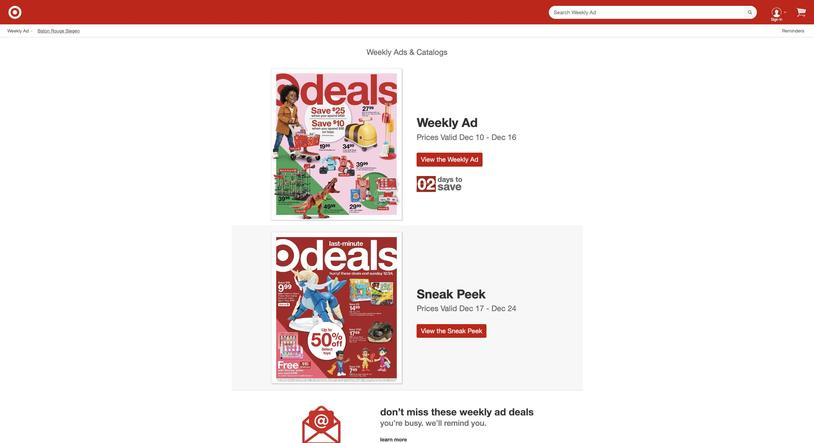 Task type: locate. For each thing, give the bounding box(es) containing it.
- inside weekly ad prices valid dec 10 - dec 16
[[487, 132, 490, 142]]

16
[[508, 132, 517, 142]]

- right 10
[[487, 132, 490, 142]]

ad
[[23, 28, 29, 33], [462, 115, 478, 130], [470, 155, 479, 164]]

1 - from the top
[[487, 132, 490, 142]]

0 vertical spatial view
[[421, 155, 435, 164]]

02
[[418, 175, 435, 194]]

sneak inside button
[[448, 327, 466, 335]]

1 vertical spatial -
[[487, 304, 490, 314]]

2 vertical spatial ad
[[470, 155, 479, 164]]

form
[[549, 6, 757, 19]]

- right 17
[[487, 304, 490, 314]]

0 vertical spatial -
[[487, 132, 490, 142]]

valid inside weekly ad prices valid dec 10 - dec 16
[[441, 132, 457, 142]]

0 vertical spatial prices
[[417, 132, 439, 142]]

24
[[508, 304, 517, 314]]

ad left the baton
[[23, 28, 29, 33]]

weekly ads & catalogs
[[367, 47, 448, 57]]

peek down 17
[[468, 327, 482, 335]]

valid inside sneak peek prices valid dec 17 - dec 24
[[441, 304, 457, 314]]

days
[[438, 175, 454, 184]]

catalogs
[[417, 47, 448, 57]]

2 the from the top
[[437, 327, 446, 335]]

2 view from the top
[[421, 327, 435, 335]]

1 valid from the top
[[441, 132, 457, 142]]

reminders link
[[783, 27, 810, 34]]

02 days to
[[418, 175, 463, 194]]

2 - from the top
[[487, 304, 490, 314]]

1 view from the top
[[421, 155, 435, 164]]

0 vertical spatial peek
[[457, 287, 486, 302]]

1 vertical spatial valid
[[441, 304, 457, 314]]

save
[[438, 180, 462, 193]]

valid
[[441, 132, 457, 142], [441, 304, 457, 314]]

prices inside weekly ad prices valid dec 10 - dec 16
[[417, 132, 439, 142]]

- for peek
[[487, 304, 490, 314]]

0 vertical spatial sneak
[[417, 287, 453, 302]]

0 vertical spatial valid
[[441, 132, 457, 142]]

peek inside sneak peek prices valid dec 17 - dec 24
[[457, 287, 486, 302]]

peek up 17
[[457, 287, 486, 302]]

peek
[[457, 287, 486, 302], [468, 327, 482, 335]]

sneak peek prices valid dec 17 - dec 24
[[417, 287, 517, 314]]

prices inside sneak peek prices valid dec 17 - dec 24
[[417, 304, 439, 314]]

view
[[421, 155, 435, 164], [421, 327, 435, 335]]

2 valid from the top
[[441, 304, 457, 314]]

2 prices from the top
[[417, 304, 439, 314]]

valid for sneak
[[441, 304, 457, 314]]

don't miss these weekly ad deals. you're busy. we'll remind you. sign up now. image
[[238, 391, 577, 443]]

0 vertical spatial ad
[[23, 28, 29, 33]]

view for view the weekly ad
[[421, 155, 435, 164]]

the inside button
[[437, 155, 446, 164]]

view inside button
[[421, 327, 435, 335]]

1 vertical spatial peek
[[468, 327, 482, 335]]

sneak
[[417, 287, 453, 302], [448, 327, 466, 335]]

1 vertical spatial ad
[[462, 115, 478, 130]]

dec
[[459, 132, 473, 142], [492, 132, 506, 142], [459, 304, 473, 314], [492, 304, 506, 314]]

sign
[[771, 17, 779, 22]]

-
[[487, 132, 490, 142], [487, 304, 490, 314]]

valid up view the sneak peek at bottom
[[441, 304, 457, 314]]

view the weekly ad
[[421, 155, 479, 164]]

weekly for weekly ads & catalogs
[[367, 47, 392, 57]]

ad inside weekly ad prices valid dec 10 - dec 16
[[462, 115, 478, 130]]

1 the from the top
[[437, 155, 446, 164]]

view inside button
[[421, 155, 435, 164]]

1 vertical spatial prices
[[417, 304, 439, 314]]

weekly
[[7, 28, 22, 33], [367, 47, 392, 57], [417, 115, 459, 130], [448, 155, 469, 164]]

ad down 10
[[470, 155, 479, 164]]

valid up 'view the weekly ad'
[[441, 132, 457, 142]]

weekly for weekly ad prices valid dec 10 - dec 16
[[417, 115, 459, 130]]

- inside sneak peek prices valid dec 17 - dec 24
[[487, 304, 490, 314]]

weekly inside weekly ad prices valid dec 10 - dec 16
[[417, 115, 459, 130]]

view for view the sneak peek
[[421, 327, 435, 335]]

ads
[[394, 47, 407, 57]]

the inside button
[[437, 327, 446, 335]]

the
[[437, 155, 446, 164], [437, 327, 446, 335]]

weekly ad
[[7, 28, 29, 33]]

1 vertical spatial sneak
[[448, 327, 466, 335]]

17
[[476, 304, 484, 314]]

ad up 10
[[462, 115, 478, 130]]

prices for weekly ad
[[417, 132, 439, 142]]

1 prices from the top
[[417, 132, 439, 142]]

prices
[[417, 132, 439, 142], [417, 304, 439, 314]]

1 vertical spatial view
[[421, 327, 435, 335]]

0 vertical spatial the
[[437, 155, 446, 164]]

dec left 17
[[459, 304, 473, 314]]

ad for weekly ad
[[23, 28, 29, 33]]

1 vertical spatial the
[[437, 327, 446, 335]]



Task type: vqa. For each thing, say whether or not it's contained in the screenshot.
24 on the bottom right of the page
yes



Task type: describe. For each thing, give the bounding box(es) containing it.
prices for sneak peek
[[417, 304, 439, 314]]

the for sneak
[[437, 327, 446, 335]]

view the sneak peek button
[[417, 324, 487, 338]]

peek inside button
[[468, 327, 482, 335]]

go to target.com image
[[8, 6, 21, 19]]

weekly ad link
[[7, 27, 38, 34]]

ad inside button
[[470, 155, 479, 164]]

ad for weekly ad prices valid dec 10 - dec 16
[[462, 115, 478, 130]]

view the weekly ad image
[[271, 68, 402, 220]]

- for ad
[[487, 132, 490, 142]]

weekly ad prices valid dec 10 - dec 16
[[417, 115, 517, 142]]

valid for weekly
[[441, 132, 457, 142]]

&
[[410, 47, 415, 57]]

view the weekly ad button
[[417, 153, 483, 167]]

rouge
[[51, 28, 64, 33]]

dec left "24"
[[492, 304, 506, 314]]

view your cart on target.com image
[[797, 8, 806, 17]]

dec left 16
[[492, 132, 506, 142]]

weekly inside button
[[448, 155, 469, 164]]

baton rouge siegen link
[[38, 27, 85, 34]]

view the sneak peek image
[[271, 232, 402, 384]]

dec left 10
[[459, 132, 473, 142]]

baton
[[38, 28, 50, 33]]

sign in
[[771, 17, 783, 22]]

siegen
[[66, 28, 80, 33]]

Search Weekly Ad search field
[[549, 6, 757, 19]]

sneak inside sneak peek prices valid dec 17 - dec 24
[[417, 287, 453, 302]]

baton rouge siegen
[[38, 28, 80, 33]]

weekly for weekly ad
[[7, 28, 22, 33]]

to
[[456, 175, 463, 184]]

sign in link
[[767, 2, 787, 23]]

in
[[780, 17, 783, 22]]

10
[[476, 132, 484, 142]]

reminders
[[783, 28, 805, 33]]

view the sneak peek
[[421, 327, 482, 335]]

the for weekly
[[437, 155, 446, 164]]



